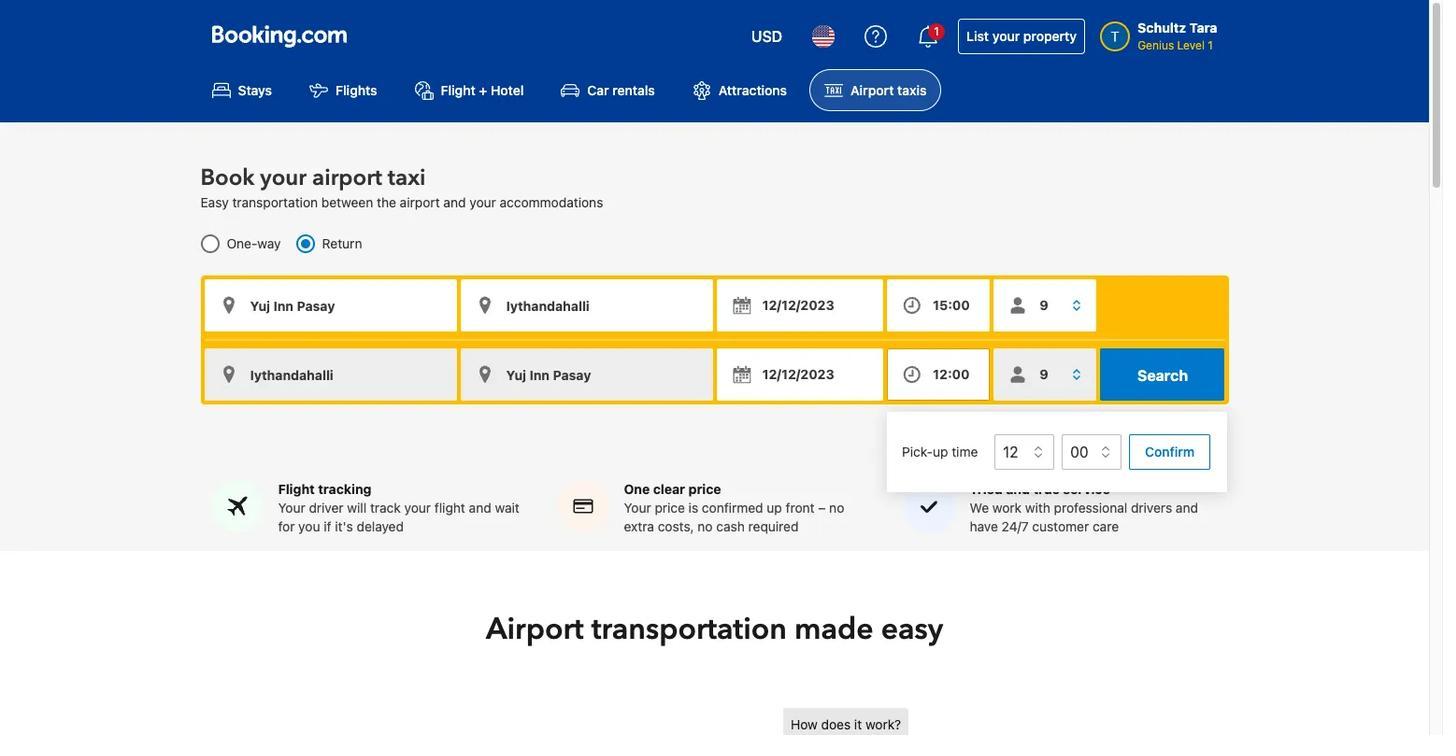 Task type: locate. For each thing, give the bounding box(es) containing it.
driver
[[309, 500, 344, 516]]

care
[[1093, 519, 1119, 535]]

attractions link
[[678, 69, 802, 112]]

time
[[952, 444, 978, 460]]

1 inside schultz tara genius level 1
[[1208, 38, 1213, 52]]

1 vertical spatial no
[[698, 519, 713, 535]]

level
[[1177, 38, 1205, 52]]

0 vertical spatial 12/12/2023 button
[[717, 280, 884, 332]]

1 horizontal spatial your
[[624, 500, 651, 516]]

airport transportation made easy
[[486, 610, 943, 651]]

0 horizontal spatial airport
[[486, 610, 584, 651]]

price down clear
[[655, 500, 685, 516]]

1 horizontal spatial price
[[689, 482, 721, 498]]

flight up driver
[[278, 482, 315, 498]]

schultz
[[1138, 20, 1187, 36]]

1 horizontal spatial airport
[[851, 83, 894, 98]]

2 12/12/2023 from the top
[[762, 367, 835, 383]]

schultz tara genius level 1
[[1138, 20, 1218, 52]]

work?
[[866, 717, 901, 733]]

1 vertical spatial price
[[655, 500, 685, 516]]

1 vertical spatial 12/12/2023 button
[[717, 349, 884, 401]]

2 12/12/2023 button from the top
[[717, 349, 884, 401]]

cash
[[716, 519, 745, 535]]

0 horizontal spatial airport
[[312, 163, 382, 194]]

book your airport taxi easy transportation between the airport and your accommodations
[[201, 163, 603, 211]]

your right track at the bottom left of page
[[404, 500, 431, 516]]

way
[[257, 236, 281, 252]]

one-way
[[227, 236, 281, 252]]

your
[[993, 28, 1020, 44], [260, 163, 307, 194], [470, 195, 496, 211], [404, 500, 431, 516]]

your
[[278, 500, 305, 516], [624, 500, 651, 516]]

your up "for"
[[278, 500, 305, 516]]

1 horizontal spatial 1
[[1208, 38, 1213, 52]]

12/12/2023
[[762, 298, 835, 313], [762, 367, 835, 383]]

no
[[829, 500, 844, 516], [698, 519, 713, 535]]

price
[[689, 482, 721, 498], [655, 500, 685, 516]]

and left "wait"
[[469, 500, 491, 516]]

Enter pick-up location text field
[[204, 280, 457, 332]]

you
[[298, 519, 320, 535]]

between
[[321, 195, 373, 211]]

1
[[934, 24, 939, 38], [1208, 38, 1213, 52]]

easy
[[881, 610, 943, 651]]

your down the one
[[624, 500, 651, 516]]

0 horizontal spatial up
[[767, 500, 782, 516]]

your inside flight tracking your driver will track your flight and wait for you if it's delayed
[[278, 500, 305, 516]]

pick-up time
[[902, 444, 978, 460]]

1 vertical spatial flight
[[278, 482, 315, 498]]

1 vertical spatial 12/12/2023
[[762, 367, 835, 383]]

professional
[[1054, 500, 1128, 516]]

1 horizontal spatial airport
[[400, 195, 440, 211]]

flight + hotel
[[441, 83, 524, 98]]

up inside one clear price your price is confirmed up front – no extra costs, no cash required
[[767, 500, 782, 516]]

no down is
[[698, 519, 713, 535]]

drivers
[[1131, 500, 1172, 516]]

no right –
[[829, 500, 844, 516]]

it
[[854, 717, 862, 733]]

one-
[[227, 236, 257, 252]]

0 horizontal spatial transportation
[[232, 195, 318, 211]]

true
[[1033, 482, 1060, 498]]

flight inside flight tracking your driver will track your flight and wait for you if it's delayed
[[278, 482, 315, 498]]

airport up between
[[312, 163, 382, 194]]

easy
[[201, 195, 229, 211]]

return
[[322, 236, 362, 252]]

price up is
[[689, 482, 721, 498]]

1 vertical spatial transportation
[[591, 610, 787, 651]]

up up required
[[767, 500, 782, 516]]

your inside one clear price your price is confirmed up front – no extra costs, no cash required
[[624, 500, 651, 516]]

flight left +
[[441, 83, 476, 98]]

airport taxis link
[[810, 69, 942, 112]]

Enter destination text field
[[460, 280, 713, 332]]

transportation
[[232, 195, 318, 211], [591, 610, 787, 651]]

0 vertical spatial airport
[[851, 83, 894, 98]]

1 horizontal spatial flight
[[441, 83, 476, 98]]

1 your from the left
[[278, 500, 305, 516]]

flight
[[441, 83, 476, 98], [278, 482, 315, 498]]

0 vertical spatial up
[[933, 444, 948, 460]]

2 your from the left
[[624, 500, 651, 516]]

1 vertical spatial airport
[[486, 610, 584, 651]]

rentals
[[613, 83, 655, 98]]

up left the "time"
[[933, 444, 948, 460]]

and right the
[[444, 195, 466, 211]]

tara
[[1190, 20, 1218, 36]]

12/12/2023 button for 15:00
[[717, 280, 884, 332]]

1 12/12/2023 from the top
[[762, 298, 835, 313]]

0 vertical spatial flight
[[441, 83, 476, 98]]

0 horizontal spatial flight
[[278, 482, 315, 498]]

made
[[795, 610, 874, 651]]

your left the accommodations
[[470, 195, 496, 211]]

1 12/12/2023 button from the top
[[717, 280, 884, 332]]

0 horizontal spatial no
[[698, 519, 713, 535]]

airport
[[851, 83, 894, 98], [486, 610, 584, 651]]

flights
[[336, 83, 377, 98]]

0 vertical spatial 12/12/2023
[[762, 298, 835, 313]]

work
[[993, 500, 1022, 516]]

clear
[[653, 482, 685, 498]]

airport
[[312, 163, 382, 194], [400, 195, 440, 211]]

12/12/2023 for 15:00
[[762, 298, 835, 313]]

genius
[[1138, 38, 1174, 52]]

and
[[444, 195, 466, 211], [1006, 482, 1030, 498], [469, 500, 491, 516], [1176, 500, 1198, 516]]

track
[[370, 500, 401, 516]]

up
[[933, 444, 948, 460], [767, 500, 782, 516]]

usd button
[[740, 14, 794, 59]]

airport down taxi at the top of the page
[[400, 195, 440, 211]]

customer
[[1032, 519, 1089, 535]]

0 vertical spatial transportation
[[232, 195, 318, 211]]

confirmed
[[702, 500, 763, 516]]

0 horizontal spatial 1
[[934, 24, 939, 38]]

12/12/2023 button
[[717, 280, 884, 332], [717, 349, 884, 401]]

1 down tara on the right top of the page
[[1208, 38, 1213, 52]]

1 vertical spatial up
[[767, 500, 782, 516]]

1 horizontal spatial up
[[933, 444, 948, 460]]

0 vertical spatial no
[[829, 500, 844, 516]]

flight for flight tracking your driver will track your flight and wait for you if it's delayed
[[278, 482, 315, 498]]

flights link
[[295, 69, 392, 112]]

accommodations
[[500, 195, 603, 211]]

1 left list
[[934, 24, 939, 38]]

1 vertical spatial airport
[[400, 195, 440, 211]]

0 horizontal spatial your
[[278, 500, 305, 516]]



Task type: vqa. For each thing, say whether or not it's contained in the screenshot.
'15:00'
yes



Task type: describe. For each thing, give the bounding box(es) containing it.
and up work
[[1006, 482, 1030, 498]]

0 horizontal spatial price
[[655, 500, 685, 516]]

stays link
[[197, 69, 287, 112]]

confirm
[[1145, 444, 1195, 460]]

booking.com online hotel reservations image
[[212, 25, 346, 48]]

with
[[1025, 500, 1051, 516]]

stays
[[238, 83, 272, 98]]

wait
[[495, 500, 520, 516]]

one clear price your price is confirmed up front – no extra costs, no cash required
[[624, 482, 844, 535]]

1 inside button
[[934, 24, 939, 38]]

have
[[970, 519, 998, 535]]

list your property
[[967, 28, 1077, 44]]

and right drivers
[[1176, 500, 1198, 516]]

airport for airport transportation made easy
[[486, 610, 584, 651]]

tried
[[970, 482, 1003, 498]]

is
[[689, 500, 698, 516]]

list
[[967, 28, 989, 44]]

list your property link
[[958, 19, 1085, 54]]

confirm button
[[1130, 435, 1211, 470]]

1 horizontal spatial transportation
[[591, 610, 787, 651]]

usd
[[752, 28, 783, 45]]

24/7
[[1002, 519, 1029, 535]]

attractions
[[719, 83, 787, 98]]

your right list
[[993, 28, 1020, 44]]

15:00 button
[[887, 280, 990, 332]]

+
[[479, 83, 487, 98]]

search button
[[1101, 349, 1225, 401]]

12/12/2023 for 12:00
[[762, 367, 835, 383]]

does
[[821, 717, 851, 733]]

taxi
[[388, 163, 426, 194]]

0 vertical spatial airport
[[312, 163, 382, 194]]

your right book
[[260, 163, 307, 194]]

for
[[278, 519, 295, 535]]

the
[[377, 195, 396, 211]]

will
[[347, 500, 367, 516]]

1 horizontal spatial no
[[829, 500, 844, 516]]

1 button
[[906, 14, 951, 59]]

flight + hotel link
[[400, 69, 539, 112]]

required
[[748, 519, 799, 535]]

how
[[791, 717, 818, 733]]

flight tracking your driver will track your flight and wait for you if it's delayed
[[278, 482, 520, 535]]

and inside the book your airport taxi easy transportation between the airport and your accommodations
[[444, 195, 466, 211]]

booking airport taxi image
[[783, 709, 1176, 736]]

one
[[624, 482, 650, 498]]

front
[[786, 500, 815, 516]]

extra
[[624, 519, 654, 535]]

12:00 button
[[887, 349, 990, 401]]

if
[[324, 519, 331, 535]]

pick-
[[902, 444, 933, 460]]

car
[[587, 83, 609, 98]]

service
[[1063, 482, 1110, 498]]

12:00
[[933, 367, 970, 383]]

and inside flight tracking your driver will track your flight and wait for you if it's delayed
[[469, 500, 491, 516]]

–
[[818, 500, 826, 516]]

flight for flight + hotel
[[441, 83, 476, 98]]

property
[[1024, 28, 1077, 44]]

0 vertical spatial price
[[689, 482, 721, 498]]

search
[[1138, 368, 1188, 384]]

15:00
[[933, 298, 970, 313]]

taxis
[[897, 83, 927, 98]]

we
[[970, 500, 989, 516]]

car rentals
[[587, 83, 655, 98]]

book
[[201, 163, 255, 194]]

hotel
[[491, 83, 524, 98]]

car rentals link
[[546, 69, 670, 112]]

flight
[[435, 500, 465, 516]]

costs,
[[658, 519, 694, 535]]

airport for airport taxis
[[851, 83, 894, 98]]

12/12/2023 button for 12:00
[[717, 349, 884, 401]]

how does it work?
[[791, 717, 901, 733]]

your inside flight tracking your driver will track your flight and wait for you if it's delayed
[[404, 500, 431, 516]]

tried and true service we work with professional drivers and have 24/7 customer care
[[970, 482, 1198, 535]]

airport taxis
[[851, 83, 927, 98]]

tracking
[[318, 482, 372, 498]]

delayed
[[357, 519, 404, 535]]

it's
[[335, 519, 353, 535]]

transportation inside the book your airport taxi easy transportation between the airport and your accommodations
[[232, 195, 318, 211]]



